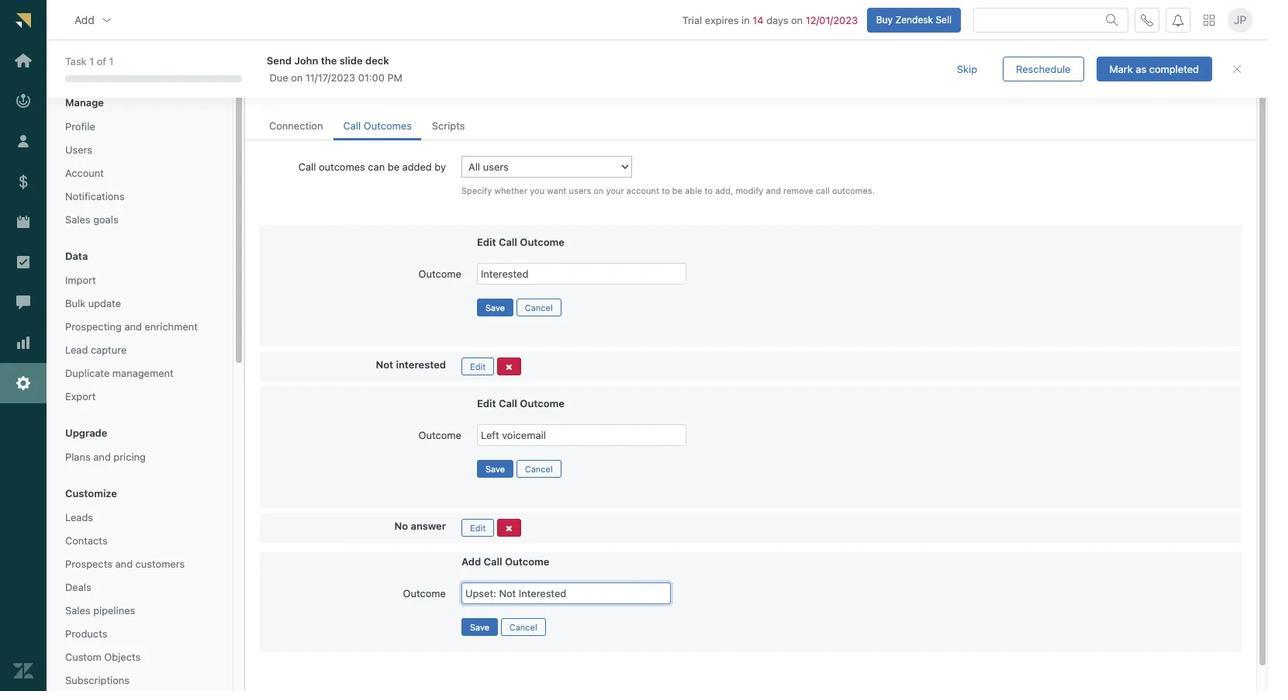 Task type: vqa. For each thing, say whether or not it's contained in the screenshot.
COUNT(TICKETS SOLVED)
no



Task type: locate. For each thing, give the bounding box(es) containing it.
account link
[[59, 163, 220, 183]]

1 edit link from the top
[[462, 358, 495, 375]]

2 vertical spatial cancel
[[510, 622, 538, 632]]

trial
[[683, 14, 703, 26]]

add,
[[716, 186, 734, 196]]

john
[[294, 54, 318, 66]]

plans and pricing
[[65, 451, 146, 463]]

and down "contacts" link
[[115, 558, 133, 570]]

to
[[662, 186, 670, 196], [705, 186, 713, 196]]

mark as completed
[[1110, 62, 1200, 75]]

import
[[65, 274, 96, 286]]

1 vertical spatial on
[[291, 71, 303, 84]]

sales left goals
[[65, 213, 90, 226]]

1 vertical spatial cancel button
[[517, 460, 562, 478]]

and inside prospects and customers "link"
[[115, 558, 133, 570]]

send john the slide deck due on 11/17/2023 01:00 pm
[[267, 54, 403, 84]]

edit call outcome down whether
[[477, 236, 565, 248]]

cancel button for save button associated with outcome text box
[[517, 460, 562, 478]]

and inside plans and pricing link
[[93, 451, 111, 463]]

to right "account"
[[662, 186, 670, 196]]

2 to from the left
[[705, 186, 713, 196]]

1 right of
[[109, 55, 114, 68]]

expires
[[705, 14, 739, 26]]

and inside prospecting and enrichment link
[[125, 320, 142, 333]]

outcomes
[[364, 120, 412, 132]]

on for trial expires in 14 days on 12/01/2023
[[792, 14, 803, 26]]

1 vertical spatial sales
[[65, 605, 90, 617]]

your left "account"
[[606, 186, 624, 196]]

2 vertical spatial on
[[594, 186, 604, 196]]

capture
[[91, 344, 127, 356]]

2 vertical spatial cancel button
[[501, 618, 546, 636]]

0 horizontal spatial be
[[388, 161, 400, 173]]

subscriptions link
[[59, 670, 220, 691]]

duplicate management
[[65, 367, 174, 379]]

1 vertical spatial save button
[[477, 460, 514, 478]]

2 sales from the top
[[65, 605, 90, 617]]

2 horizontal spatial on
[[792, 14, 803, 26]]

sales for sales goals
[[65, 213, 90, 226]]

cancel button
[[517, 299, 562, 316], [517, 460, 562, 478], [501, 618, 546, 636]]

cancel for save button associated with outcome text box
[[525, 464, 553, 474]]

your down due
[[280, 84, 301, 96]]

1 remove image from the top
[[506, 363, 513, 372]]

duplicate
[[65, 367, 110, 379]]

save
[[486, 302, 505, 313], [486, 464, 505, 474], [470, 622, 490, 632]]

users
[[569, 186, 591, 196]]

2 vertical spatial save button
[[462, 618, 498, 636]]

0 horizontal spatial on
[[291, 71, 303, 84]]

2 remove image from the top
[[506, 524, 513, 533]]

1 1 from the left
[[89, 55, 94, 68]]

1 horizontal spatial to
[[705, 186, 713, 196]]

chevron down image
[[101, 14, 113, 26]]

remove image for no answer
[[506, 524, 513, 533]]

2 edit link from the top
[[462, 519, 495, 537]]

zendesk products image
[[1204, 14, 1215, 25]]

1 vertical spatial remove image
[[506, 524, 513, 533]]

add inside button
[[74, 13, 95, 26]]

edit call outcome for the top save button
[[477, 236, 565, 248]]

0 vertical spatial save button
[[477, 299, 514, 316]]

1 horizontal spatial add
[[462, 555, 481, 568]]

cancel button for the top save button
[[517, 299, 562, 316]]

want
[[547, 186, 567, 196]]

0 vertical spatial save
[[486, 302, 505, 313]]

your inside voice and text call your leads and contacts directly from sell. learn about
[[280, 84, 301, 96]]

sell.
[[458, 84, 478, 96]]

0 horizontal spatial add
[[74, 13, 95, 26]]

0 horizontal spatial 1
[[89, 55, 94, 68]]

customize
[[65, 487, 117, 500]]

1 sales from the top
[[65, 213, 90, 226]]

cancel
[[525, 302, 553, 313], [525, 464, 553, 474], [510, 622, 538, 632]]

edit call outcome for save button associated with outcome text box
[[477, 397, 565, 410]]

days
[[767, 14, 789, 26]]

edit link for interested
[[462, 358, 495, 375]]

1 vertical spatial edit call outcome
[[477, 397, 565, 410]]

outcome
[[520, 236, 565, 248], [419, 268, 462, 280], [520, 397, 565, 410], [419, 429, 462, 441], [505, 555, 550, 568], [403, 587, 446, 600]]

contacts link
[[59, 531, 220, 551]]

on right due
[[291, 71, 303, 84]]

0 vertical spatial cancel
[[525, 302, 553, 313]]

0 horizontal spatial your
[[280, 84, 301, 96]]

not interested
[[376, 358, 446, 371]]

bell image
[[1173, 14, 1185, 26]]

1 vertical spatial save
[[486, 464, 505, 474]]

pipelines
[[93, 605, 135, 617]]

1 horizontal spatial your
[[606, 186, 624, 196]]

1 vertical spatial be
[[673, 186, 683, 196]]

save button for outcome text box
[[477, 460, 514, 478]]

edit call outcome up outcome text box
[[477, 397, 565, 410]]

skip button
[[944, 57, 991, 81]]

save button
[[477, 299, 514, 316], [477, 460, 514, 478], [462, 618, 498, 636]]

and for pricing
[[93, 451, 111, 463]]

duplicate management link
[[59, 363, 220, 384]]

edit link for answer
[[462, 519, 495, 537]]

None field
[[88, 58, 210, 72]]

outcomes.
[[833, 186, 875, 196]]

scripts
[[432, 120, 465, 132]]

sales down deals
[[65, 605, 90, 617]]

modify
[[736, 186, 764, 196]]

slide
[[340, 54, 363, 66]]

0 vertical spatial edit call outcome
[[477, 236, 565, 248]]

cancel image
[[1232, 63, 1244, 75]]

sales goals
[[65, 213, 118, 226]]

1 left of
[[89, 55, 94, 68]]

sales goals link
[[59, 210, 220, 230]]

remove image
[[506, 363, 513, 372], [506, 524, 513, 533]]

remove
[[784, 186, 814, 196]]

zendesk
[[896, 14, 934, 25]]

edit link right the interested
[[462, 358, 495, 375]]

prospects and customers
[[65, 558, 185, 570]]

connection link
[[260, 113, 332, 141]]

specify
[[462, 186, 492, 196]]

management
[[112, 367, 174, 379]]

None text field
[[477, 263, 687, 285]]

1 vertical spatial cancel
[[525, 464, 553, 474]]

edit link up add call outcome
[[462, 519, 495, 537]]

0 vertical spatial remove image
[[506, 363, 513, 372]]

1 horizontal spatial 1
[[109, 55, 114, 68]]

task
[[65, 55, 87, 68]]

lead capture
[[65, 344, 127, 356]]

custom
[[65, 651, 102, 664]]

text
[[343, 58, 377, 79]]

buy
[[877, 14, 893, 25]]

0 horizontal spatial to
[[662, 186, 670, 196]]

mark as completed button
[[1097, 57, 1213, 81]]

to right able
[[705, 186, 713, 196]]

0 vertical spatial cancel button
[[517, 299, 562, 316]]

add for add call outcome
[[462, 555, 481, 568]]

0 vertical spatial add
[[74, 13, 95, 26]]

on right the users
[[594, 186, 604, 196]]

directly
[[396, 84, 431, 96]]

connection
[[269, 120, 323, 132]]

custom objects
[[65, 651, 141, 664]]

buy zendesk sell
[[877, 14, 952, 25]]

deck
[[366, 54, 389, 66]]

and up leads
[[309, 58, 339, 79]]

add
[[74, 13, 95, 26], [462, 555, 481, 568]]

0 vertical spatial edit link
[[462, 358, 495, 375]]

on right days
[[792, 14, 803, 26]]

call inside call outcomes link
[[343, 120, 361, 132]]

1 vertical spatial add
[[462, 555, 481, 568]]

0 vertical spatial sales
[[65, 213, 90, 226]]

task 1 of 1
[[65, 55, 114, 68]]

edit
[[477, 236, 496, 248], [470, 361, 486, 372], [477, 397, 496, 410], [470, 523, 486, 533]]

0 vertical spatial your
[[280, 84, 301, 96]]

1 vertical spatial edit link
[[462, 519, 495, 537]]

be left able
[[673, 186, 683, 196]]

objects
[[104, 651, 141, 664]]

sales
[[65, 213, 90, 226], [65, 605, 90, 617]]

1 edit call outcome from the top
[[477, 236, 565, 248]]

1
[[89, 55, 94, 68], [109, 55, 114, 68]]

leads
[[65, 511, 93, 524]]

call
[[816, 186, 830, 196]]

and right plans
[[93, 451, 111, 463]]

on for specify whether you want users on your account to be able to add, modify and remove call outcomes.
[[594, 186, 604, 196]]

1 horizontal spatial be
[[673, 186, 683, 196]]

scripts link
[[423, 113, 474, 141]]

and down bulk update link
[[125, 320, 142, 333]]

jp button
[[1228, 7, 1253, 32]]

be right can
[[388, 161, 400, 173]]

2 edit call outcome from the top
[[477, 397, 565, 410]]

edit call outcome
[[477, 236, 565, 248], [477, 397, 565, 410]]

prospects and customers link
[[59, 554, 220, 574]]

2 vertical spatial save
[[470, 622, 490, 632]]

and right modify
[[766, 186, 781, 196]]

14
[[753, 14, 764, 26]]

lead
[[65, 344, 88, 356]]

0 vertical spatial on
[[792, 14, 803, 26]]

reschedule
[[1017, 62, 1071, 75]]

send
[[267, 54, 292, 66]]

1 horizontal spatial on
[[594, 186, 604, 196]]

sales pipelines
[[65, 605, 135, 617]]



Task type: describe. For each thing, give the bounding box(es) containing it.
call inside voice and text call your leads and contacts directly from sell. learn about
[[260, 84, 278, 96]]

plans
[[65, 451, 91, 463]]

leads link
[[59, 508, 220, 528]]

trial expires in 14 days on 12/01/2023
[[683, 14, 858, 26]]

11/17/2023
[[306, 71, 356, 84]]

in
[[742, 14, 750, 26]]

answer
[[411, 520, 446, 532]]

save for save button related to outcome text field
[[470, 622, 490, 632]]

on inside the "send john the slide deck due on 11/17/2023 01:00 pm"
[[291, 71, 303, 84]]

voice and text call your leads and contacts directly from sell. learn about
[[260, 58, 540, 96]]

goals
[[93, 213, 118, 226]]

users link
[[59, 140, 220, 160]]

can
[[368, 161, 385, 173]]

0 vertical spatial be
[[388, 161, 400, 173]]

plans and pricing link
[[59, 447, 220, 467]]

Outcome text field
[[462, 583, 671, 604]]

bulk update link
[[59, 293, 220, 314]]

no
[[395, 520, 408, 532]]

whether
[[495, 186, 528, 196]]

account
[[627, 186, 660, 196]]

1 to from the left
[[662, 186, 670, 196]]

pricing
[[114, 451, 146, 463]]

export
[[65, 390, 96, 403]]

contacts
[[65, 535, 108, 547]]

call outcomes link
[[334, 113, 421, 141]]

add button
[[62, 4, 126, 35]]

jp
[[1234, 13, 1247, 26]]

not
[[376, 358, 394, 371]]

no answer
[[395, 520, 446, 532]]

12/01/2023
[[806, 14, 858, 26]]

calls image
[[1142, 14, 1154, 26]]

of
[[97, 55, 106, 68]]

2 1 from the left
[[109, 55, 114, 68]]

cancel for save button related to outcome text field
[[510, 622, 538, 632]]

completed
[[1150, 62, 1200, 75]]

and for customers
[[115, 558, 133, 570]]

sales pipelines link
[[59, 601, 220, 621]]

lead capture link
[[59, 340, 220, 360]]

due
[[270, 71, 288, 84]]

sales for sales pipelines
[[65, 605, 90, 617]]

deals
[[65, 581, 91, 594]]

added
[[402, 161, 432, 173]]

custom objects link
[[59, 647, 220, 668]]

data
[[65, 250, 88, 262]]

01:00
[[358, 71, 385, 84]]

contacts
[[352, 84, 393, 96]]

and for enrichment
[[125, 320, 142, 333]]

profile link
[[59, 116, 220, 137]]

the
[[321, 54, 337, 66]]

by
[[435, 161, 446, 173]]

about
[[510, 84, 537, 96]]

mark
[[1110, 62, 1134, 75]]

1 vertical spatial your
[[606, 186, 624, 196]]

remove image for not interested
[[506, 363, 513, 372]]

profile
[[65, 120, 95, 133]]

upgrade
[[65, 427, 107, 439]]

specify whether you want users on your account to be able to add, modify and remove call outcomes.
[[462, 186, 875, 196]]

reschedule button
[[1003, 57, 1084, 81]]

prospecting
[[65, 320, 122, 333]]

products link
[[59, 624, 220, 644]]

deals link
[[59, 577, 220, 598]]

skip
[[958, 62, 978, 75]]

able
[[685, 186, 703, 196]]

save button for outcome text field
[[462, 618, 498, 636]]

send john the slide deck link
[[267, 53, 916, 67]]

search image
[[1107, 14, 1119, 26]]

zendesk image
[[13, 661, 33, 681]]

add call outcome
[[462, 555, 550, 568]]

prospects
[[65, 558, 113, 570]]

from
[[434, 84, 455, 96]]

and for text
[[309, 58, 339, 79]]

enrichment
[[145, 320, 198, 333]]

as
[[1136, 62, 1147, 75]]

add for add
[[74, 13, 95, 26]]

voice
[[260, 58, 305, 79]]

Outcome text field
[[477, 424, 687, 446]]

outcomes
[[319, 161, 365, 173]]

buy zendesk sell button
[[867, 7, 961, 32]]

customers
[[136, 558, 185, 570]]

save for the top save button
[[486, 302, 505, 313]]

cancel for the top save button
[[525, 302, 553, 313]]

update
[[88, 297, 121, 310]]

and down 11/17/2023
[[332, 84, 349, 96]]

cancel button for save button related to outcome text field
[[501, 618, 546, 636]]

subscriptions
[[65, 674, 130, 687]]

users
[[65, 144, 92, 156]]

call outcomes can be added by
[[299, 161, 446, 173]]

notifications link
[[59, 186, 220, 207]]

save for save button associated with outcome text box
[[486, 464, 505, 474]]



